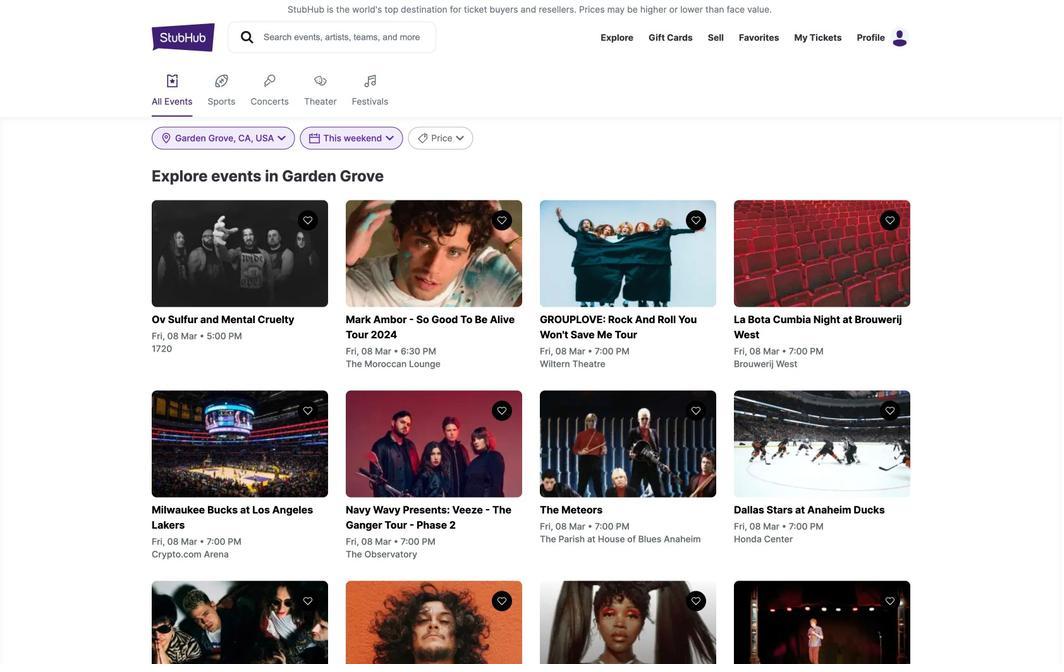 Task type: locate. For each thing, give the bounding box(es) containing it.
stubhub image
[[152, 22, 215, 53]]

None field
[[152, 127, 295, 150], [300, 127, 403, 150], [408, 127, 473, 150], [152, 127, 295, 150], [300, 127, 403, 150], [408, 127, 473, 150]]

Search events, artists, teams, and more field
[[262, 30, 424, 44]]



Task type: vqa. For each thing, say whether or not it's contained in the screenshot.
"Field"
yes



